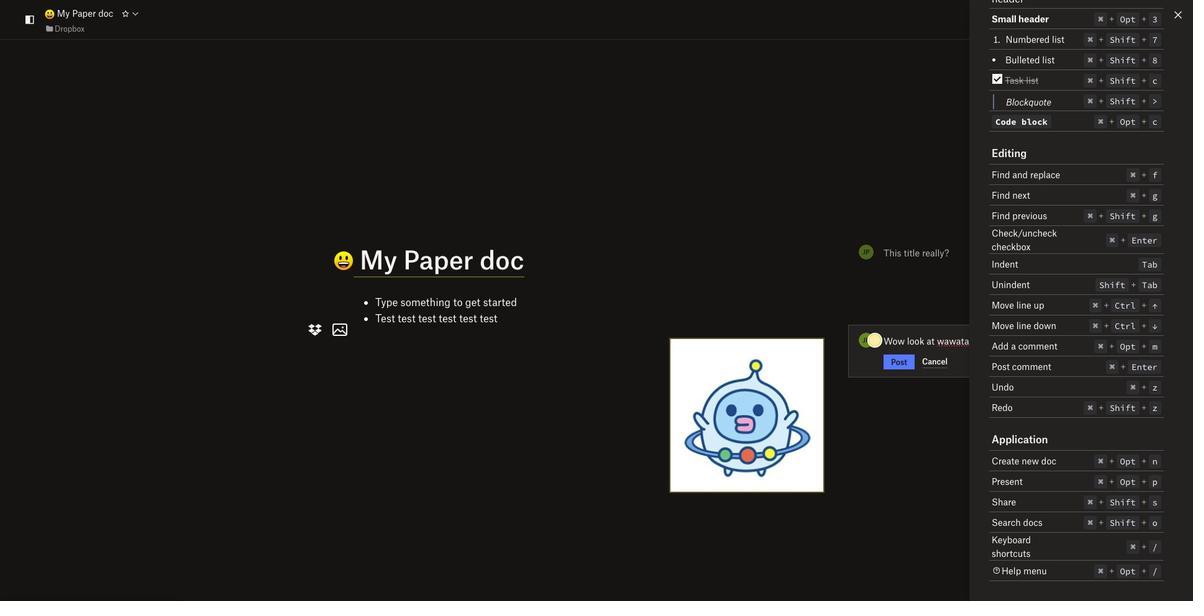 Task type: describe. For each thing, give the bounding box(es) containing it.
find previous
[[992, 210, 1048, 221]]

g inside ⌘ + shift + g
[[1153, 211, 1158, 222]]

bulleted
[[1006, 54, 1040, 65]]

up
[[1034, 300, 1045, 311]]

my paper doc link
[[45, 6, 113, 20]]

wow
[[884, 336, 905, 347]]

opt for c
[[1121, 116, 1136, 127]]

7
[[1153, 34, 1158, 45]]

⌘ + enter for check/uncheck checkbox
[[1110, 234, 1158, 246]]

opt for n
[[1121, 456, 1136, 467]]

8
[[1153, 55, 1158, 66]]

shift for o
[[1110, 518, 1136, 529]]

⌘ inside ⌘ + shift + z
[[1088, 403, 1093, 414]]

find for find next
[[992, 190, 1010, 201]]

and
[[1013, 169, 1028, 180]]

+ inside the ⌘ + f
[[1142, 169, 1147, 180]]

⌘ + shift + 7
[[1088, 34, 1158, 45]]

list for numbered list
[[1052, 34, 1065, 45]]

f
[[1153, 170, 1158, 181]]

find next
[[992, 190, 1031, 201]]

checkbox
[[992, 241, 1031, 252]]

shift for 7
[[1110, 34, 1136, 45]]

shift for 8
[[1110, 55, 1136, 66]]

user-uploaded image: wawatchi2.jpg image
[[671, 339, 824, 492]]

1 horizontal spatial 1
[[874, 336, 877, 345]]

⌘ inside the ⌘ + /
[[1131, 542, 1136, 553]]

m
[[1153, 341, 1158, 352]]

indent
[[992, 259, 1019, 270]]

enter for post comment
[[1132, 362, 1158, 373]]

hat
[[990, 336, 1003, 347]]

cancel button
[[922, 356, 948, 368]]

share
[[992, 497, 1017, 508]]

g inside "⌘ + g"
[[1153, 190, 1158, 201]]

redo
[[992, 402, 1013, 413]]

⌘ inside '⌘ + shift + 8'
[[1088, 55, 1093, 66]]

docs
[[1024, 517, 1043, 528]]

move line up
[[992, 300, 1045, 311]]

seconds
[[1074, 576, 1108, 587]]

jp inside button
[[1023, 14, 1032, 25]]

⌘ inside the ⌘ + opt + n
[[1099, 456, 1104, 467]]

menu
[[1024, 566, 1047, 577]]

shift + tab
[[1100, 279, 1158, 291]]

c for ⌘ + opt + c
[[1153, 116, 1158, 127]]

n
[[1153, 456, 1158, 467]]

>
[[1153, 96, 1158, 107]]

p
[[1153, 477, 1158, 488]]

ctrl for ↑
[[1115, 300, 1136, 311]]

s
[[1153, 497, 1158, 509]]

⌘ inside ⌘ + opt + c
[[1099, 116, 1104, 127]]

⌘ inside ⌘ + shift + >
[[1088, 96, 1093, 107]]

⌘ + opt + /
[[1099, 566, 1158, 578]]

get
[[466, 296, 481, 308]]

help menu
[[1002, 566, 1047, 577]]

+ inside "⌘ + g"
[[1142, 190, 1147, 201]]

😃
[[307, 246, 332, 277]]

⌘ inside ⌘ + shift + s
[[1088, 497, 1093, 509]]

undo
[[992, 382, 1014, 393]]

updated
[[1023, 576, 1058, 587]]

1 test from the left
[[398, 312, 416, 325]]

⌘ inside "⌘ + g"
[[1131, 190, 1136, 201]]

+ inside the ⌘ + /
[[1142, 541, 1147, 553]]

title
[[904, 247, 920, 259]]

next
[[1013, 190, 1031, 201]]

⌘ inside ⌘ + z
[[1131, 382, 1136, 394]]

⌘ inside ⌘ + opt + m
[[1099, 341, 1104, 352]]

search
[[992, 517, 1021, 528]]

0 horizontal spatial paper
[[72, 8, 96, 19]]

to
[[453, 296, 463, 308]]

ctrl for ↓
[[1115, 321, 1136, 332]]

present
[[992, 476, 1023, 487]]

add
[[992, 341, 1009, 352]]

at
[[927, 336, 935, 347]]

shift for z
[[1110, 403, 1136, 414]]

really?
[[923, 247, 950, 259]]

shift for s
[[1110, 497, 1136, 509]]

ago
[[1110, 576, 1125, 587]]

⌘ inside the ⌘ + shift + o
[[1088, 518, 1093, 529]]

4 test from the left
[[459, 312, 477, 325]]

header
[[1019, 13, 1049, 24]]

small
[[992, 13, 1017, 24]]

z inside ⌘ + shift + z
[[1153, 403, 1158, 414]]

shift inside shift + tab
[[1100, 280, 1126, 291]]

/ inside the ⌘ + /
[[1153, 542, 1158, 553]]

search docs
[[992, 517, 1043, 528]]

⌘ inside the ⌘ + f
[[1131, 170, 1136, 181]]

replace
[[1031, 169, 1061, 180]]

shortcuts
[[992, 548, 1031, 559]]

line for down
[[1017, 320, 1032, 331]]

⌘ + shift + o
[[1088, 517, 1158, 529]]

+ inside ⌘ + z
[[1142, 382, 1147, 393]]

heading containing my paper doc
[[307, 244, 824, 278]]

⌘ inside '⌘ + shift + 7'
[[1088, 34, 1093, 45]]

/ inside ⌘ + opt + /
[[1153, 566, 1158, 578]]

⌘ inside ⌘ + opt + /
[[1099, 566, 1104, 578]]

dropbox link
[[45, 22, 85, 35]]

find and replace
[[992, 169, 1061, 180]]

2 test from the left
[[418, 312, 436, 325]]

1 vertical spatial comment
[[1013, 361, 1052, 372]]

⌘ + /
[[1131, 541, 1158, 553]]

started
[[483, 296, 517, 308]]

tab inside shift + tab
[[1142, 280, 1158, 291]]

⌘ + opt + c
[[1099, 116, 1158, 127]]

code
[[996, 116, 1017, 127]]

⌘ + opt + m
[[1099, 341, 1158, 352]]

shift for g
[[1110, 211, 1136, 222]]

previous
[[1013, 210, 1048, 221]]

keyboard
[[992, 535, 1031, 546]]

task
[[1005, 75, 1024, 86]]

36
[[1060, 576, 1071, 587]]

add a comment
[[992, 341, 1058, 352]]

1 vertical spatial jp
[[863, 248, 870, 256]]

find for find previous
[[992, 210, 1010, 221]]

list for task list
[[1027, 75, 1039, 86]]

⌘ + g
[[1131, 190, 1158, 201]]

my paper doc inside my paper doc link
[[55, 8, 113, 19]]



Task type: locate. For each thing, give the bounding box(es) containing it.
0 vertical spatial doc
[[98, 8, 113, 19]]

list right the "task"
[[1027, 75, 1039, 86]]

line left the up
[[1017, 300, 1032, 311]]

blockquote
[[1006, 96, 1052, 108]]

ctrl inside ⌘ + ctrl + ↑
[[1115, 300, 1136, 311]]

wow look at wawatachi's hat
[[884, 336, 1003, 347]]

a
[[1012, 341, 1016, 352]]

heading
[[307, 244, 824, 278]]

0 horizontal spatial my
[[57, 8, 70, 19]]

1 horizontal spatial paper
[[404, 244, 474, 275]]

shift inside the ⌘ + shift + o
[[1110, 518, 1136, 529]]

c for ⌘ + shift + c
[[1153, 75, 1158, 86]]

2 ctrl from the top
[[1115, 321, 1136, 332]]

shift down ⌘ + shift + c
[[1110, 96, 1136, 107]]

⌘ inside ⌘ + shift + c
[[1088, 75, 1093, 86]]

opt down the ⌘ + ctrl + ↓
[[1121, 341, 1136, 352]]

/ down o
[[1153, 542, 1158, 553]]

opt inside ⌘ + opt + /
[[1121, 566, 1136, 578]]

remove annotation image
[[1028, 350, 1048, 370]]

enter up ⌘ + z
[[1132, 362, 1158, 373]]

shift for >
[[1110, 96, 1136, 107]]

opt for 3
[[1121, 14, 1136, 25]]

check/uncheck checkbox
[[992, 228, 1057, 252]]

test down get
[[459, 312, 477, 325]]

shift inside ⌘ + shift + g
[[1110, 211, 1136, 222]]

tab up shift + tab in the right of the page
[[1142, 259, 1158, 270]]

test right test
[[398, 312, 416, 325]]

add dropbox files image
[[305, 320, 325, 340]]

opt up ⌘ + opt + p
[[1121, 456, 1136, 467]]

3 test from the left
[[439, 312, 457, 325]]

opt inside the ⌘ + opt + n
[[1121, 456, 1136, 467]]

c inside ⌘ + opt + c
[[1153, 116, 1158, 127]]

2 find from the top
[[992, 190, 1010, 201]]

⌘ inside the ⌘ + ctrl + ↓
[[1093, 321, 1099, 332]]

1 vertical spatial 1
[[756, 361, 759, 370]]

⌘ + shift + >
[[1088, 95, 1158, 107]]

1 c from the top
[[1153, 75, 1158, 86]]

shift inside '⌘ + shift + 7'
[[1110, 34, 1136, 45]]

jp 1
[[863, 336, 877, 345]]

⌘ inside ⌘ + opt + 3
[[1099, 14, 1104, 25]]

0 vertical spatial enter
[[1132, 235, 1158, 246]]

1 vertical spatial ctrl
[[1115, 321, 1136, 332]]

1 vertical spatial c
[[1153, 116, 1158, 127]]

g
[[1153, 190, 1158, 201], [1153, 211, 1158, 222]]

⌘ + shift + g
[[1088, 210, 1158, 222]]

opt inside ⌘ + opt + 3
[[1121, 14, 1136, 25]]

z down ⌘ + z
[[1153, 403, 1158, 414]]

move down unindent
[[992, 300, 1014, 311]]

1 ctrl from the top
[[1115, 300, 1136, 311]]

⌘ + opt + p
[[1099, 476, 1158, 488]]

shift inside '⌘ + shift + 8'
[[1110, 55, 1136, 66]]

0 vertical spatial comment
[[1019, 341, 1058, 352]]

comment down add a comment
[[1013, 361, 1052, 372]]

opt inside ⌘ + opt + m
[[1121, 341, 1136, 352]]

test
[[375, 312, 395, 325]]

test down the "something"
[[418, 312, 436, 325]]

move up hat
[[992, 320, 1014, 331]]

type something to get started test test test test test test
[[375, 296, 517, 325]]

1 vertical spatial enter
[[1132, 362, 1158, 373]]

small header
[[992, 13, 1049, 24]]

↓
[[1153, 321, 1158, 332]]

list down numbered list
[[1043, 54, 1055, 65]]

shift inside ⌘ + shift + z
[[1110, 403, 1136, 414]]

1 vertical spatial move
[[992, 320, 1014, 331]]

paper up the "something"
[[404, 244, 474, 275]]

list for bulleted list
[[1043, 54, 1055, 65]]

2 vertical spatial list
[[1027, 75, 1039, 86]]

⌘ + f
[[1131, 169, 1158, 181]]

type
[[375, 296, 398, 308]]

+ inside shift + tab
[[1131, 279, 1137, 290]]

updated 36 seconds ago
[[1023, 576, 1125, 587]]

3 find from the top
[[992, 210, 1010, 221]]

comment down down
[[1019, 341, 1058, 352]]

0 vertical spatial jp
[[1023, 14, 1032, 25]]

jp
[[1023, 14, 1032, 25], [863, 248, 870, 256], [863, 336, 870, 344]]

doc right the grinning face with big eyes icon on the left top
[[98, 8, 113, 19]]

unindent
[[992, 279, 1030, 290]]

5 test from the left
[[480, 312, 498, 325]]

this title really?
[[884, 247, 950, 259]]

4 opt from the top
[[1121, 456, 1136, 467]]

3 opt from the top
[[1121, 341, 1136, 352]]

shift down "⌘ + g"
[[1110, 211, 1136, 222]]

1 horizontal spatial doc
[[480, 244, 524, 275]]

move line down
[[992, 320, 1057, 331]]

/
[[1153, 542, 1158, 553], [1153, 566, 1158, 578]]

shift down ⌘ + shift + s
[[1110, 518, 1136, 529]]

2 vertical spatial doc
[[1042, 456, 1057, 467]]

⌘ + shift + c
[[1088, 75, 1158, 86]]

1 vertical spatial z
[[1153, 403, 1158, 414]]

opt for m
[[1121, 341, 1136, 352]]

↑
[[1153, 300, 1158, 311]]

jp button
[[1016, 8, 1039, 31]]

cancel
[[922, 357, 948, 367]]

shift down ⌘ + z
[[1110, 403, 1136, 414]]

shift up ⌘ + shift + c
[[1110, 55, 1136, 66]]

0 vertical spatial g
[[1153, 190, 1158, 201]]

1 tab from the top
[[1142, 259, 1158, 270]]

⌘ + enter down ⌘ + shift + g
[[1110, 234, 1158, 246]]

⌘ inside ⌘ + opt + p
[[1099, 477, 1104, 488]]

move for move line down
[[992, 320, 1014, 331]]

something
[[401, 296, 451, 308]]

2 vertical spatial find
[[992, 210, 1010, 221]]

opt inside ⌘ + opt + p
[[1121, 477, 1136, 488]]

doc right new
[[1042, 456, 1057, 467]]

opt down the ⌘ + /
[[1121, 566, 1136, 578]]

comment
[[1019, 341, 1058, 352], [1013, 361, 1052, 372]]

g down "⌘ + g"
[[1153, 211, 1158, 222]]

my
[[57, 8, 70, 19], [360, 244, 397, 275]]

0 vertical spatial ⌘ + enter
[[1110, 234, 1158, 246]]

0 vertical spatial list
[[1052, 34, 1065, 45]]

numbered
[[1006, 34, 1050, 45]]

g down f
[[1153, 190, 1158, 201]]

opt
[[1121, 14, 1136, 25], [1121, 116, 1136, 127], [1121, 341, 1136, 352], [1121, 456, 1136, 467], [1121, 477, 1136, 488], [1121, 566, 1136, 578]]

1 vertical spatial my paper doc
[[354, 244, 524, 275]]

my paper doc up the "something"
[[354, 244, 524, 275]]

0 vertical spatial paper
[[72, 8, 96, 19]]

1 vertical spatial my
[[360, 244, 397, 275]]

find down "find next"
[[992, 210, 1010, 221]]

keyboard shortcuts
[[992, 535, 1031, 559]]

post comment
[[992, 361, 1052, 372]]

ctrl
[[1115, 300, 1136, 311], [1115, 321, 1136, 332]]

2 vertical spatial jp
[[863, 336, 870, 344]]

0 vertical spatial find
[[992, 169, 1010, 180]]

⌘ inside ⌘ + shift + g
[[1088, 211, 1093, 222]]

⌘ + z
[[1131, 382, 1158, 394]]

1 ⌘ + enter from the top
[[1110, 234, 1158, 246]]

find left next
[[992, 190, 1010, 201]]

post
[[992, 361, 1010, 372]]

0 horizontal spatial my paper doc
[[55, 8, 113, 19]]

jp inside jp 1
[[863, 336, 870, 344]]

2 / from the top
[[1153, 566, 1158, 578]]

o
[[1153, 518, 1158, 529]]

1 vertical spatial g
[[1153, 211, 1158, 222]]

move for move line up
[[992, 300, 1014, 311]]

ctrl inside the ⌘ + ctrl + ↓
[[1115, 321, 1136, 332]]

my up type at the left of the page
[[360, 244, 397, 275]]

bulleted list
[[1006, 54, 1055, 65]]

look
[[908, 336, 925, 347]]

block
[[1022, 116, 1048, 127]]

tab up ↑
[[1142, 280, 1158, 291]]

enter down ⌘ + shift + g
[[1132, 235, 1158, 246]]

my right the grinning face with big eyes icon on the left top
[[57, 8, 70, 19]]

create new doc
[[992, 456, 1057, 467]]

my inside heading
[[360, 244, 397, 275]]

doc up started
[[480, 244, 524, 275]]

opt down the ⌘ + opt + n
[[1121, 477, 1136, 488]]

paper inside heading
[[404, 244, 474, 275]]

shift up the ⌘ + shift + o
[[1110, 497, 1136, 509]]

find
[[992, 169, 1010, 180], [992, 190, 1010, 201], [992, 210, 1010, 221]]

2 tab from the top
[[1142, 280, 1158, 291]]

line for up
[[1017, 300, 1032, 311]]

⌘ inside ⌘ + ctrl + ↑
[[1093, 300, 1099, 311]]

1 vertical spatial ⌘ + enter
[[1110, 361, 1158, 373]]

⌘ + shift + s
[[1088, 497, 1158, 509]]

shift inside ⌘ + shift + c
[[1110, 75, 1136, 86]]

code block
[[996, 116, 1048, 127]]

test down started
[[480, 312, 498, 325]]

Comment Entry text field
[[884, 335, 1066, 348]]

1 find from the top
[[992, 169, 1010, 180]]

2 z from the top
[[1153, 403, 1158, 414]]

create
[[992, 456, 1020, 467]]

application
[[992, 433, 1048, 446]]

line
[[1017, 300, 1032, 311], [1017, 320, 1032, 331]]

find left and
[[992, 169, 1010, 180]]

1 vertical spatial doc
[[480, 244, 524, 275]]

0 vertical spatial my
[[57, 8, 70, 19]]

1 horizontal spatial my paper doc
[[354, 244, 524, 275]]

paper up dropbox
[[72, 8, 96, 19]]

0 vertical spatial ctrl
[[1115, 300, 1136, 311]]

my paper doc up dropbox
[[55, 8, 113, 19]]

6 opt from the top
[[1121, 566, 1136, 578]]

1 vertical spatial list
[[1043, 54, 1055, 65]]

ctrl up the ⌘ + ctrl + ↓
[[1115, 300, 1136, 311]]

2 opt from the top
[[1121, 116, 1136, 127]]

jp left 'this'
[[863, 248, 870, 256]]

dropbox
[[55, 23, 85, 33]]

⌘
[[1099, 14, 1104, 25], [1088, 34, 1093, 45], [1088, 55, 1093, 66], [1088, 75, 1093, 86], [1088, 96, 1093, 107], [1099, 116, 1104, 127], [1131, 170, 1136, 181], [1131, 190, 1136, 201], [1088, 211, 1093, 222], [1110, 235, 1115, 246], [1093, 300, 1099, 311], [1093, 321, 1099, 332], [1099, 341, 1104, 352], [1110, 362, 1115, 373], [1131, 382, 1136, 394], [1088, 403, 1093, 414], [1099, 456, 1104, 467], [1099, 477, 1104, 488], [1088, 497, 1093, 509], [1088, 518, 1093, 529], [1131, 542, 1136, 553], [1099, 566, 1104, 578]]

z inside ⌘ + z
[[1153, 382, 1158, 394]]

check/uncheck
[[992, 228, 1057, 239]]

0 vertical spatial tab
[[1142, 259, 1158, 270]]

1 g from the top
[[1153, 190, 1158, 201]]

shift up '⌘ + shift + 8'
[[1110, 34, 1136, 45]]

numbered list
[[1006, 34, 1065, 45]]

0 vertical spatial /
[[1153, 542, 1158, 553]]

shift inside ⌘ + shift + s
[[1110, 497, 1136, 509]]

2 enter from the top
[[1132, 362, 1158, 373]]

0 vertical spatial move
[[992, 300, 1014, 311]]

doc inside heading
[[480, 244, 524, 275]]

1 horizontal spatial my
[[360, 244, 397, 275]]

my paper doc
[[55, 8, 113, 19], [354, 244, 524, 275]]

task list
[[1005, 75, 1039, 86]]

jp left wow at bottom
[[863, 336, 870, 344]]

opt down ⌘ + shift + >
[[1121, 116, 1136, 127]]

this
[[884, 247, 902, 259]]

1 / from the top
[[1153, 542, 1158, 553]]

my inside my paper doc link
[[57, 8, 70, 19]]

test
[[398, 312, 416, 325], [418, 312, 436, 325], [439, 312, 457, 325], [459, 312, 477, 325], [480, 312, 498, 325]]

z up ⌘ + shift + z
[[1153, 382, 1158, 394]]

1 line from the top
[[1017, 300, 1032, 311]]

c
[[1153, 75, 1158, 86], [1153, 116, 1158, 127]]

/ down the ⌘ + /
[[1153, 566, 1158, 578]]

annotation 1 element
[[748, 356, 767, 375]]

⌘ + shift + z
[[1088, 402, 1158, 414]]

5 opt from the top
[[1121, 477, 1136, 488]]

1 enter from the top
[[1132, 235, 1158, 246]]

2 ⌘ + enter from the top
[[1110, 361, 1158, 373]]

opt up '⌘ + shift + 7'
[[1121, 14, 1136, 25]]

1 opt from the top
[[1121, 14, 1136, 25]]

find for find and replace
[[992, 169, 1010, 180]]

new
[[1022, 456, 1039, 467]]

jp up numbered
[[1023, 14, 1032, 25]]

shift inside ⌘ + shift + >
[[1110, 96, 1136, 107]]

down
[[1034, 320, 1057, 331]]

z
[[1153, 382, 1158, 394], [1153, 403, 1158, 414]]

doc
[[98, 8, 113, 19], [480, 244, 524, 275], [1042, 456, 1057, 467]]

0 vertical spatial my paper doc
[[55, 8, 113, 19]]

0 horizontal spatial 1
[[756, 361, 759, 370]]

2 move from the top
[[992, 320, 1014, 331]]

2 line from the top
[[1017, 320, 1032, 331]]

1 z from the top
[[1153, 382, 1158, 394]]

+
[[1109, 13, 1115, 24], [1142, 13, 1147, 24], [1099, 34, 1105, 45], [1142, 34, 1147, 45], [1099, 54, 1105, 65], [1142, 54, 1147, 65], [1099, 75, 1105, 86], [1142, 75, 1147, 86], [1099, 95, 1105, 106], [1142, 95, 1147, 106], [1109, 116, 1115, 127], [1142, 116, 1147, 127], [1142, 169, 1147, 180], [1142, 190, 1147, 201], [1099, 210, 1105, 221], [1142, 210, 1147, 221], [1121, 234, 1126, 246], [1131, 279, 1137, 290], [1104, 300, 1110, 311], [1142, 300, 1147, 311], [1104, 320, 1110, 331], [1142, 320, 1147, 331], [1109, 341, 1115, 352], [1142, 341, 1147, 352], [1121, 361, 1126, 372], [1142, 382, 1147, 393], [1099, 402, 1105, 413], [1142, 402, 1147, 413], [1109, 456, 1115, 467], [1142, 456, 1147, 467], [1109, 476, 1115, 487], [1142, 476, 1147, 487], [1099, 497, 1105, 508], [1142, 497, 1147, 508], [1099, 517, 1105, 528], [1142, 517, 1147, 528], [1142, 541, 1147, 553], [1109, 566, 1115, 577], [1142, 566, 1147, 577]]

c up >
[[1153, 75, 1158, 86]]

0 vertical spatial 1
[[874, 336, 877, 345]]

grinning face with big eyes image
[[45, 9, 55, 19]]

1 vertical spatial tab
[[1142, 280, 1158, 291]]

2 c from the top
[[1153, 116, 1158, 127]]

⌘ + enter for post comment
[[1110, 361, 1158, 373]]

tab
[[1142, 259, 1158, 270], [1142, 280, 1158, 291]]

enter
[[1132, 235, 1158, 246], [1132, 362, 1158, 373]]

shift up ⌘ + ctrl + ↑
[[1100, 280, 1126, 291]]

1 vertical spatial find
[[992, 190, 1010, 201]]

1 vertical spatial line
[[1017, 320, 1032, 331]]

c inside ⌘ + shift + c
[[1153, 75, 1158, 86]]

editing
[[992, 147, 1027, 159]]

opt for p
[[1121, 477, 1136, 488]]

line up add a comment
[[1017, 320, 1032, 331]]

shift for c
[[1110, 75, 1136, 86]]

0 horizontal spatial doc
[[98, 8, 113, 19]]

1
[[874, 336, 877, 345], [756, 361, 759, 370]]

help
[[1002, 566, 1022, 577]]

test down to
[[439, 312, 457, 325]]

2 g from the top
[[1153, 211, 1158, 222]]

2 horizontal spatial doc
[[1042, 456, 1057, 467]]

opt inside ⌘ + opt + c
[[1121, 116, 1136, 127]]

c down >
[[1153, 116, 1158, 127]]

⌘ + enter down ⌘ + opt + m
[[1110, 361, 1158, 373]]

0 vertical spatial line
[[1017, 300, 1032, 311]]

enter for check/uncheck checkbox
[[1132, 235, 1158, 246]]

opt for /
[[1121, 566, 1136, 578]]

list right numbered
[[1052, 34, 1065, 45]]

0 vertical spatial c
[[1153, 75, 1158, 86]]

0 vertical spatial z
[[1153, 382, 1158, 394]]

⌘ + opt + 3
[[1099, 13, 1158, 25]]

1 move from the top
[[992, 300, 1014, 311]]

ctrl up ⌘ + opt + m
[[1115, 321, 1136, 332]]

shift up ⌘ + shift + >
[[1110, 75, 1136, 86]]

1 vertical spatial paper
[[404, 244, 474, 275]]

my paper doc inside heading
[[354, 244, 524, 275]]

1 vertical spatial /
[[1153, 566, 1158, 578]]



Task type: vqa. For each thing, say whether or not it's contained in the screenshot.
'File'
no



